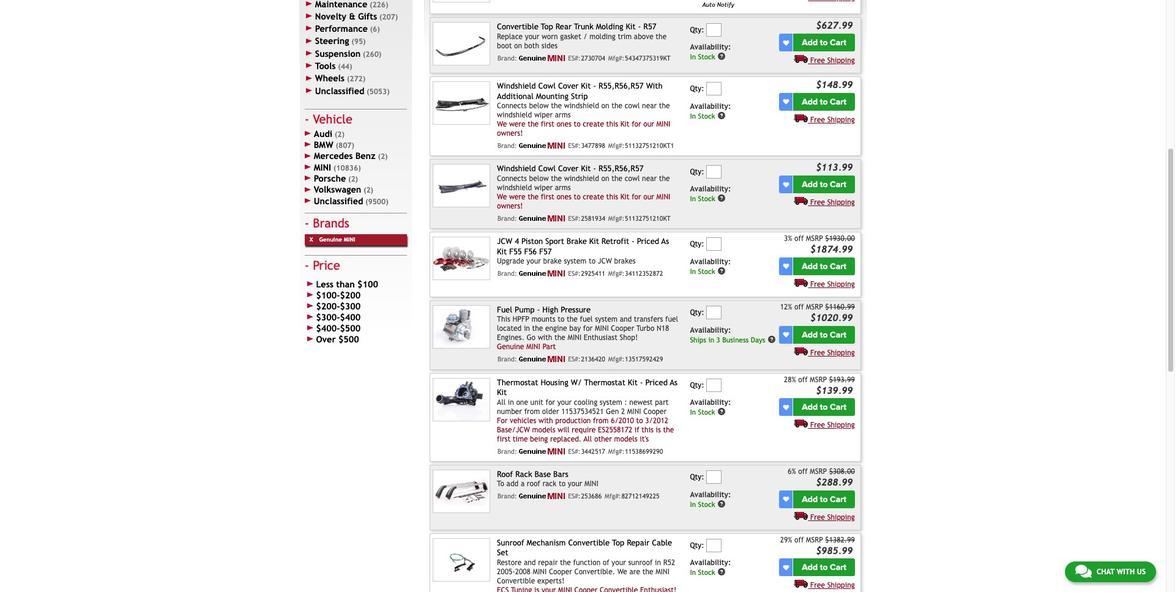 Task type: describe. For each thing, give the bounding box(es) containing it.
add to cart button for $288.99 add to wish list image
[[794, 491, 855, 509]]

ones inside windshield cowl cover kit - r55,r56,r57 connects below the windshield on the cowl near the windshield wiper arms we were the first ones to create this kit for our mini owners!
[[557, 193, 572, 201]]

worn
[[542, 32, 558, 41]]

2 add to cart from the top
[[802, 97, 847, 107]]

free shipping image for $139.99
[[794, 420, 809, 428]]

5 add from the top
[[802, 330, 818, 340]]

51132751210kt1
[[625, 142, 675, 149]]

4
[[515, 237, 519, 246]]

(9500)
[[366, 198, 389, 206]]

$300-$400 link
[[305, 312, 407, 323]]

add to wish list image for $113.99
[[783, 182, 790, 188]]

8 add from the top
[[802, 563, 818, 573]]

question sign image for $627.99
[[718, 52, 726, 61]]

8 cart from the top
[[830, 563, 847, 573]]

8 free shipping from the top
[[811, 582, 855, 591]]

windshield right es#2581934 - 51132751210kt - windshield cowl cover kit - r55,r56,r57 - connects below the windshield on the cowl near the windshield wiper arms - genuine mini - mini 'image'
[[497, 184, 532, 192]]

cooper inside restore and repair the function of your sunroof in r52 2005-2008 mini cooper convertible. we are the mini convertible experts!
[[549, 568, 572, 577]]

suspension
[[315, 48, 361, 59]]

msrp for $1020.99
[[806, 303, 824, 312]]

in for $148.99
[[690, 112, 696, 120]]

time
[[513, 435, 528, 444]]

2136420
[[581, 356, 606, 363]]

in inside the "availability: ships in 3 business days"
[[709, 336, 715, 344]]

r55,r56,r57 for $113.99
[[599, 164, 644, 174]]

to down $288.99
[[820, 495, 828, 505]]

cable
[[652, 539, 673, 548]]

owners! inside windshield cowl cover kit - r55,r56,r57 connects below the windshield on the cowl near the windshield wiper arms we were the first ones to create this kit for our mini owners!
[[497, 202, 523, 211]]

being
[[530, 435, 548, 444]]

wiper inside windshield cowl cover kit - r55,r56,r57 connects below the windshield on the cowl near the windshield wiper arms we were the first ones to create this kit for our mini owners!
[[535, 184, 553, 192]]

(2) right benz
[[378, 153, 388, 161]]

bay
[[570, 325, 581, 333]]

3442517
[[581, 448, 606, 455]]

$200
[[340, 290, 361, 301]]

jcw 4 piston sport brake kit retrofit - priced as kit f55 f56 f57 link
[[497, 237, 670, 256]]

3 free from the top
[[811, 198, 826, 207]]

es#253686 - 82712149225 - roof rack base bars - to add a roof rack to your mini - genuine mini - mini image
[[433, 470, 490, 514]]

off for $985.99
[[795, 536, 804, 545]]

es#2136420 - 13517592429 - fuel pump - high pressure - this hpfp mounts to the fuel system and transfers fuel located in the engine bay for mini cooper turbo n18 engines. go with the mini enthusiast shop! - genuine mini - mini image
[[433, 306, 490, 349]]

1 shipping from the top
[[828, 56, 855, 65]]

$400-
[[316, 323, 340, 334]]

mini down r52
[[656, 568, 670, 577]]

the down windshield cowl cover kit - r55,r56,r57 'link' at top
[[551, 174, 562, 183]]

to down $627.99
[[820, 37, 828, 48]]

7 shipping from the top
[[828, 513, 855, 522]]

4 add from the top
[[802, 261, 818, 272]]

windshield for $113.99
[[497, 164, 536, 174]]

es#: for $113.99
[[568, 215, 581, 222]]

2 add from the top
[[802, 97, 818, 107]]

price
[[313, 258, 340, 272]]

as inside thermostat housing w/ thermostat kit - priced as kit all in one unit for your cooling system : newest part number from older 11537534521 gen 2 mini cooper for vehicles with production from 6/2010 to 3/2012 base/jcw models will require es2558172 if this is the first time being replaced. all other models it's
[[670, 378, 678, 388]]

stock for 3% off msrp
[[698, 267, 716, 276]]

the down 51132751210kt1
[[659, 174, 670, 183]]

replaced.
[[550, 435, 582, 444]]

fuel
[[497, 306, 513, 315]]

performance
[[315, 23, 368, 34]]

5 shipping from the top
[[828, 349, 855, 357]]

unclassified inside (226) novelty & gifts (207) performance (6) steering (95) suspension (260) tools (44) wheels (272) unclassified (5053)
[[315, 85, 365, 96]]

and inside fuel pump - high pressure this hpfp mounts to the fuel system and transfers fuel located in the engine bay for mini cooper turbo n18 engines. go with the mini enthusiast shop! genuine mini part
[[620, 316, 632, 324]]

repair
[[627, 539, 650, 548]]

1 horizontal spatial from
[[593, 417, 609, 425]]

restore
[[497, 559, 522, 567]]

availability: for 6% off msrp
[[690, 491, 731, 499]]

mfg#: for $113.99
[[609, 215, 625, 222]]

availability: for $148.99
[[690, 102, 731, 111]]

$1382.99
[[826, 536, 855, 545]]

2925411
[[581, 270, 606, 277]]

(2) up (9500)
[[364, 186, 374, 195]]

- inside windshield cowl cover kit - r55,r56,r57 with additional mounting strip connects below the windshield on the cowl near the windshield wiper arms we were the first ones to create this kit for our mini owners!
[[594, 82, 597, 91]]

6 shipping from the top
[[828, 422, 855, 430]]

this inside windshield cowl cover kit - r55,r56,r57 connects below the windshield on the cowl near the windshield wiper arms we were the first ones to create this kit for our mini owners!
[[607, 193, 619, 201]]

6 free from the top
[[811, 422, 826, 430]]

$985.99
[[816, 546, 853, 557]]

sunroof mechanism convertible top repair cable set link
[[497, 539, 673, 558]]

kit right brake
[[590, 237, 599, 246]]

the inside thermostat housing w/ thermostat kit - priced as kit all in one unit for your cooling system : newest part number from older 11537534521 gen 2 mini cooper for vehicles with production from 6/2010 to 3/2012 base/jcw models will require es2558172 if this is the first time being replaced. all other models it's
[[663, 426, 674, 435]]

kit up es#: 3477898 mfg#: 51132751210kt1
[[621, 120, 630, 129]]

arms inside windshield cowl cover kit - r55,r56,r57 connects below the windshield on the cowl near the windshield wiper arms we were the first ones to create this kit for our mini owners!
[[555, 184, 571, 192]]

production
[[556, 417, 591, 425]]

cooper inside fuel pump - high pressure this hpfp mounts to the fuel system and transfers fuel located in the engine bay for mini cooper turbo n18 engines. go with the mini enthusiast shop! genuine mini part
[[611, 325, 635, 333]]

$100
[[358, 279, 378, 290]]

(44)
[[338, 62, 352, 71]]

the down windshield cowl cover kit - r55,r56,r57 with additional mounting strip link
[[612, 102, 623, 110]]

genuine mini - corporate logo image for $113.99
[[520, 215, 565, 222]]

cover for $113.99
[[558, 164, 579, 174]]

free shipping image for $1874.99
[[794, 278, 809, 287]]

kit up strip
[[581, 82, 591, 91]]

newest
[[630, 398, 653, 407]]

add to cart button for $1874.99's add to wish list image
[[794, 258, 855, 275]]

to down the $1874.99
[[820, 261, 828, 272]]

a
[[521, 480, 525, 489]]

availability: for $113.99
[[690, 185, 731, 193]]

mini inside thermostat housing w/ thermostat kit - priced as kit all in one unit for your cooling system : newest part number from older 11537534521 gen 2 mini cooper for vehicles with production from 6/2010 to 3/2012 base/jcw models will require es2558172 if this is the first time being replaced. all other models it's
[[628, 408, 642, 416]]

- inside convertible top rear trunk molding kit - r57 replace your worn gasket / molding trim above the boot on both sides
[[638, 22, 641, 32]]

1 add to cart from the top
[[802, 37, 847, 48]]

first inside windshield cowl cover kit - r55,r56,r57 with additional mounting strip connects below the windshield on the cowl near the windshield wiper arms we were the first ones to create this kit for our mini owners!
[[541, 120, 555, 129]]

this inside thermostat housing w/ thermostat kit - priced as kit all in one unit for your cooling system : newest part number from older 11537534521 gen 2 mini cooper for vehicles with production from 6/2010 to 3/2012 base/jcw models will require es2558172 if this is the first time being replaced. all other models it's
[[642, 426, 654, 435]]

6 cart from the top
[[830, 403, 847, 413]]

(2) down '(10836)'
[[348, 175, 358, 184]]

4 free from the top
[[811, 280, 826, 289]]

4 free shipping from the top
[[811, 280, 855, 289]]

mini inside roof rack base bars to add a roof rack to your mini
[[585, 480, 599, 489]]

ships
[[690, 336, 707, 344]]

transfers
[[634, 316, 663, 324]]

qty: for $113.99
[[690, 168, 705, 176]]

1 cart from the top
[[830, 37, 847, 48]]

auto
[[703, 1, 716, 8]]

other
[[595, 435, 612, 444]]

were inside windshield cowl cover kit - r55,r56,r57 with additional mounting strip connects below the windshield on the cowl near the windshield wiper arms we were the first ones to create this kit for our mini owners!
[[509, 120, 526, 129]]

your inside the jcw 4 piston sport brake kit retrofit - priced as kit f55 f56 f57 upgrade your brake system to jcw brakes
[[527, 257, 541, 266]]

(226) novelty & gifts (207) performance (6) steering (95) suspension (260) tools (44) wheels (272) unclassified (5053)
[[315, 0, 398, 96]]

engine
[[546, 325, 567, 333]]

mini down repair
[[533, 568, 547, 577]]

question sign image for 28% off msrp
[[718, 408, 726, 417]]

gifts
[[358, 11, 377, 21]]

cowl for $113.99
[[539, 164, 556, 174]]

mfg#: for $148.99
[[609, 142, 625, 149]]

11537534521
[[562, 408, 604, 416]]

7 free shipping from the top
[[811, 513, 855, 522]]

on inside windshield cowl cover kit - r55,r56,r57 connects below the windshield on the cowl near the windshield wiper arms we were the first ones to create this kit for our mini owners!
[[602, 174, 610, 183]]

to inside fuel pump - high pressure this hpfp mounts to the fuel system and transfers fuel located in the engine bay for mini cooper turbo n18 engines. go with the mini enthusiast shop! genuine mini part
[[558, 316, 565, 324]]

availability: in stock for 28% off msrp
[[690, 399, 731, 417]]

cowl inside windshield cowl cover kit - r55,r56,r57 connects below the windshield on the cowl near the windshield wiper arms we were the first ones to create this kit for our mini owners!
[[625, 174, 640, 183]]

$308.00
[[830, 468, 855, 476]]

mini down go
[[527, 343, 541, 352]]

5 free from the top
[[811, 349, 826, 357]]

msrp for $1874.99
[[806, 235, 824, 243]]

genuine inside fuel pump - high pressure this hpfp mounts to the fuel system and transfers fuel located in the engine bay for mini cooper turbo n18 engines. go with the mini enthusiast shop! genuine mini part
[[497, 343, 524, 352]]

sunroof
[[497, 539, 525, 548]]

qty: for 6% off msrp
[[690, 473, 705, 482]]

(226)
[[370, 0, 389, 9]]

- inside thermostat housing w/ thermostat kit - priced as kit all in one unit for your cooling system : newest part number from older 11537534521 gen 2 mini cooper for vehicles with production from 6/2010 to 3/2012 base/jcw models will require es2558172 if this is the first time being replaced. all other models it's
[[640, 378, 643, 388]]

8 shipping from the top
[[828, 582, 855, 591]]

kit up number
[[497, 388, 507, 398]]

cooper inside thermostat housing w/ thermostat kit - priced as kit all in one unit for your cooling system : newest part number from older 11537534521 gen 2 mini cooper for vehicles with production from 6/2010 to 3/2012 base/jcw models will require es2558172 if this is the first time being replaced. all other models it's
[[644, 408, 667, 416]]

convertible top rear trunk molding kit - r57 link
[[497, 22, 657, 32]]

it's
[[640, 435, 649, 444]]

to inside roof rack base bars to add a roof rack to your mini
[[559, 480, 566, 489]]

qty: for 29% off msrp
[[690, 542, 705, 551]]

f57
[[540, 247, 552, 256]]

0 horizontal spatial jcw
[[497, 237, 513, 246]]

add to cart button for add to wish list icon corresponding to $113.99
[[794, 176, 855, 194]]

strip
[[571, 92, 588, 101]]

n18
[[657, 325, 670, 333]]

5 add to cart from the top
[[802, 330, 847, 340]]

fuel pump - high pressure link
[[497, 306, 591, 315]]

and inside restore and repair the function of your sunroof in r52 2005-2008 mini cooper convertible. we are the mini convertible experts!
[[524, 559, 536, 567]]

f56
[[525, 247, 537, 256]]

top inside sunroof mechanism convertible top repair cable set
[[612, 539, 625, 548]]

es#: 3442517 mfg#: 11538699290
[[568, 448, 663, 455]]

the down "additional"
[[528, 120, 539, 129]]

brands x genuine mini
[[310, 216, 356, 243]]

kit down 3477898
[[581, 164, 591, 174]]

stock for 29% off msrp
[[698, 569, 716, 577]]

stock for 28% off msrp
[[698, 408, 716, 417]]

add to wish list image for $1874.99
[[783, 263, 790, 270]]

brand: for $113.99
[[498, 215, 517, 222]]

jcw 4 piston sport brake kit retrofit - priced as kit f55 f56 f57 upgrade your brake system to jcw brakes
[[497, 237, 670, 266]]

windshield down strip
[[564, 102, 599, 110]]

the up bay
[[567, 316, 578, 324]]

the down mounting
[[551, 102, 562, 110]]

we inside windshield cowl cover kit - r55,r56,r57 with additional mounting strip connects below the windshield on the cowl near the windshield wiper arms we were the first ones to create this kit for our mini owners!
[[497, 120, 507, 129]]

11538699290
[[625, 448, 663, 455]]

stock for $148.99
[[698, 112, 716, 120]]

to down $985.99 in the right bottom of the page
[[820, 563, 828, 573]]

with inside chat with us link
[[1117, 568, 1135, 577]]

$1874.99
[[811, 244, 853, 255]]

mfg#: for 28% off msrp
[[609, 448, 625, 455]]

es#: 253686 mfg#: 82712149225
[[568, 493, 660, 501]]

(272)
[[347, 75, 366, 83]]

4 add to wish list image from the top
[[783, 332, 790, 338]]

function
[[573, 559, 601, 567]]

genuine mini - corporate logo image for 12% off msrp
[[520, 357, 565, 363]]

1 vertical spatial models
[[615, 435, 638, 444]]

brand: for 6% off msrp
[[498, 493, 517, 501]]

add to cart button for 1st add to wish list icon from the bottom of the page
[[794, 559, 855, 577]]

rack
[[543, 480, 557, 489]]

cowl for $148.99
[[539, 82, 556, 91]]

first inside windshield cowl cover kit - r55,r56,r57 connects below the windshield on the cowl near the windshield wiper arms we were the first ones to create this kit for our mini owners!
[[541, 193, 555, 201]]

3 add from the top
[[802, 179, 818, 190]]

are
[[630, 568, 641, 577]]

for inside windshield cowl cover kit - r55,r56,r57 connects below the windshield on the cowl near the windshield wiper arms we were the first ones to create this kit for our mini owners!
[[632, 193, 642, 201]]

mounting
[[536, 92, 569, 101]]

2008
[[515, 568, 531, 577]]

were inside windshield cowl cover kit - r55,r56,r57 connects below the windshield on the cowl near the windshield wiper arms we were the first ones to create this kit for our mini owners!
[[509, 193, 526, 201]]

2 thermostat from the left
[[585, 378, 626, 388]]

8 free from the top
[[811, 582, 826, 591]]

trunk
[[574, 22, 594, 32]]

es#3477898 - 51132751210kt1 - windshield cowl cover kit - r55,r56,r57 with additional mounting strip - connects below the windshield on the cowl near the windshield wiper arms - genuine mini - mini image
[[433, 82, 490, 125]]

8 add to cart from the top
[[802, 563, 847, 573]]

housing
[[541, 378, 569, 388]]

brand: for 12% off msrp
[[498, 356, 517, 363]]

$100-
[[316, 290, 340, 301]]

near inside windshield cowl cover kit - r55,r56,r57 connects below the windshield on the cowl near the windshield wiper arms we were the first ones to create this kit for our mini owners!
[[642, 174, 657, 183]]

high
[[543, 306, 559, 315]]

r57
[[644, 22, 657, 32]]

novelty
[[315, 11, 347, 21]]

in inside fuel pump - high pressure this hpfp mounts to the fuel system and transfers fuel located in the engine bay for mini cooper turbo n18 engines. go with the mini enthusiast shop! genuine mini part
[[524, 325, 530, 333]]

3% off msrp $1930.00 $1874.99
[[784, 235, 855, 255]]

2 shipping from the top
[[828, 116, 855, 124]]

3 add to cart from the top
[[802, 179, 847, 190]]

to down $113.99
[[820, 179, 828, 190]]

brake
[[543, 257, 562, 266]]

cowl inside windshield cowl cover kit - r55,r56,r57 with additional mounting strip connects below the windshield on the cowl near the windshield wiper arms we were the first ones to create this kit for our mini owners!
[[625, 102, 640, 110]]

question sign image for 12% off msrp
[[768, 335, 777, 344]]

1 fuel from the left
[[580, 316, 593, 324]]

your inside roof rack base bars to add a roof rack to your mini
[[568, 480, 583, 489]]

(10836)
[[334, 164, 361, 173]]

the inside convertible top rear trunk molding kit - r57 replace your worn gasket / molding trim above the boot on both sides
[[656, 32, 667, 41]]

volkswagen
[[314, 184, 361, 195]]

off for $139.99
[[799, 376, 808, 384]]

unit
[[531, 398, 544, 407]]

es#2925411 - 34112352872 - jcw 4 piston sport brake kit retrofit - priced as kit f55 f56 f57 - upgrade your brake system to jcw brakes - genuine mini - mini image
[[433, 237, 490, 280]]

mini inside vehicle audi (2) bmw (807) mercedes benz (2) mini (10836) porsche (2) volkswagen (2) unclassified (9500)
[[314, 162, 331, 173]]

genuine mini - corporate logo image for 3% off msrp
[[520, 271, 565, 277]]

(6)
[[370, 25, 380, 34]]

availability: in stock for 3% off msrp
[[690, 258, 731, 276]]

thermostat housing w/ thermostat kit - priced as kit all in one unit for your cooling system : newest part number from older 11537534521 gen 2 mini cooper for vehicles with production from 6/2010 to 3/2012 base/jcw models will require es2558172 if this is the first time being replaced. all other models it's
[[497, 378, 678, 444]]

3 free shipping image from the top
[[794, 347, 809, 356]]

connects inside windshield cowl cover kit - r55,r56,r57 connects below the windshield on the cowl near the windshield wiper arms we were the first ones to create this kit for our mini owners!
[[497, 174, 527, 183]]

for inside fuel pump - high pressure this hpfp mounts to the fuel system and transfers fuel located in the engine bay for mini cooper turbo n18 engines. go with the mini enthusiast shop! genuine mini part
[[583, 325, 593, 333]]

kit up newest
[[628, 378, 638, 388]]

4 shipping from the top
[[828, 280, 855, 289]]

the right repair
[[560, 559, 571, 567]]

the down es#: 3477898 mfg#: 51132751210kt1
[[612, 174, 623, 183]]

5 add to wish list image from the top
[[783, 565, 790, 571]]

wiper inside windshield cowl cover kit - r55,r56,r57 with additional mounting strip connects below the windshield on the cowl near the windshield wiper arms we were the first ones to create this kit for our mini owners!
[[535, 111, 553, 119]]

brand: for $627.99
[[498, 54, 517, 62]]

r55,r56,r57 for $148.99
[[599, 82, 644, 91]]

1 vertical spatial $500
[[339, 334, 359, 345]]

4 cart from the top
[[830, 261, 847, 272]]

7 cart from the top
[[830, 495, 847, 505]]

add to cart button for 4th add to wish list icon from the top of the page
[[794, 326, 855, 344]]

7 add to cart from the top
[[802, 495, 847, 505]]

to inside thermostat housing w/ thermostat kit - priced as kit all in one unit for your cooling system : newest part number from older 11537534521 gen 2 mini cooper for vehicles with production from 6/2010 to 3/2012 base/jcw models will require es2558172 if this is the first time being replaced. all other models it's
[[637, 417, 643, 425]]

kit up es#: 2581934 mfg#: 51132751210kt
[[621, 193, 630, 201]]

(2) up (807) at the top of page
[[335, 130, 345, 139]]

28% off msrp $193.99 $139.99
[[784, 376, 855, 396]]

experts!
[[538, 577, 565, 586]]

1 free from the top
[[811, 56, 826, 65]]

mechanism
[[527, 539, 566, 548]]

2 fuel from the left
[[666, 316, 679, 324]]

brand: for $148.99
[[498, 142, 517, 149]]

(95)
[[352, 38, 366, 46]]

below inside windshield cowl cover kit - r55,r56,r57 connects below the windshield on the cowl near the windshield wiper arms we were the first ones to create this kit for our mini owners!
[[529, 174, 549, 183]]

priced inside thermostat housing w/ thermostat kit - priced as kit all in one unit for your cooling system : newest part number from older 11537534521 gen 2 mini cooper for vehicles with production from 6/2010 to 3/2012 base/jcw models will require es2558172 if this is the first time being replaced. all other models it's
[[646, 378, 668, 388]]

genuine mini - corporate logo image for 6% off msrp
[[520, 494, 565, 500]]

bmw
[[314, 140, 334, 150]]

mfg#: for 6% off msrp
[[605, 493, 621, 501]]

in for 3% off msrp
[[690, 267, 696, 276]]

to inside windshield cowl cover kit - r55,r56,r57 with additional mounting strip connects below the windshield on the cowl near the windshield wiper arms we were the first ones to create this kit for our mini owners!
[[574, 120, 581, 129]]

6 add from the top
[[802, 403, 818, 413]]

2 free from the top
[[811, 116, 826, 124]]

(5053)
[[367, 87, 390, 96]]

windshield down windshield cowl cover kit - r55,r56,r57 'link' at top
[[564, 174, 599, 183]]

$400
[[340, 312, 361, 323]]

part
[[543, 343, 556, 352]]

your inside thermostat housing w/ thermostat kit - priced as kit all in one unit for your cooling system : newest part number from older 11537534521 gen 2 mini cooper for vehicles with production from 6/2010 to 3/2012 base/jcw models will require es2558172 if this is the first time being replaced. all other models it's
[[558, 398, 572, 407]]

molding
[[596, 22, 624, 32]]

convertible inside restore and repair the function of your sunroof in r52 2005-2008 mini cooper convertible. we are the mini convertible experts!
[[497, 577, 535, 586]]

mini inside brands x genuine mini
[[344, 236, 356, 243]]

$139.99
[[816, 385, 853, 396]]



Task type: locate. For each thing, give the bounding box(es) containing it.
0 vertical spatial wiper
[[535, 111, 553, 119]]

availability: for 3% off msrp
[[690, 258, 731, 266]]

system
[[564, 257, 587, 266], [595, 316, 618, 324], [600, 398, 623, 407]]

brand: up "4" at the top
[[498, 215, 517, 222]]

1 horizontal spatial question sign image
[[768, 335, 777, 344]]

arms down mounting
[[555, 111, 571, 119]]

unclassified inside vehicle audi (2) bmw (807) mercedes benz (2) mini (10836) porsche (2) volkswagen (2) unclassified (9500)
[[314, 196, 363, 206]]

windshield cowl cover kit - r55,r56,r57 with additional mounting strip link
[[497, 82, 663, 101]]

availability: for 28% off msrp
[[690, 399, 731, 407]]

0 vertical spatial and
[[620, 316, 632, 324]]

add to cart button down $985.99 in the right bottom of the page
[[794, 559, 855, 577]]

es#3442517 - 11538699290 - thermostat housing w/ thermostat kit - priced as kit - all in one unit for your cooling system : newest part number from older 11537534521 gen 2 mini cooper - genuine mini - mini image
[[433, 378, 490, 422]]

add to cart down the $1874.99
[[802, 261, 847, 272]]

system inside fuel pump - high pressure this hpfp mounts to the fuel system and transfers fuel located in the engine bay for mini cooper turbo n18 engines. go with the mini enthusiast shop! genuine mini part
[[595, 316, 618, 324]]

owners! inside windshield cowl cover kit - r55,r56,r57 with additional mounting strip connects below the windshield on the cowl near the windshield wiper arms we were the first ones to create this kit for our mini owners!
[[497, 129, 523, 138]]

6 es#: from the top
[[568, 448, 581, 455]]

free down "$148.99"
[[811, 116, 826, 124]]

availability: in stock for $148.99
[[690, 102, 731, 120]]

0 vertical spatial this
[[607, 120, 619, 129]]

1 vertical spatial cooper
[[644, 408, 667, 416]]

windshield cowl cover kit - r55,r56,r57 connects below the windshield on the cowl near the windshield wiper arms we were the first ones to create this kit for our mini owners!
[[497, 164, 671, 211]]

0 vertical spatial $500
[[340, 323, 361, 334]]

0 vertical spatial we
[[497, 120, 507, 129]]

2 free shipping image from the top
[[794, 197, 809, 205]]

first inside thermostat housing w/ thermostat kit - priced as kit all in one unit for your cooling system : newest part number from older 11537534521 gen 2 mini cooper for vehicles with production from 6/2010 to 3/2012 base/jcw models will require es2558172 if this is the first time being replaced. all other models it's
[[497, 435, 511, 444]]

of
[[603, 559, 610, 567]]

roof rack base bars to add a roof rack to your mini
[[497, 470, 599, 489]]

0 horizontal spatial as
[[662, 237, 670, 246]]

off inside 29% off msrp $1382.99 $985.99
[[795, 536, 804, 545]]

question sign image for 3% off msrp
[[718, 267, 726, 275]]

1 vertical spatial genuine
[[497, 343, 524, 352]]

with inside thermostat housing w/ thermostat kit - priced as kit all in one unit for your cooling system : newest part number from older 11537534521 gen 2 mini cooper for vehicles with production from 6/2010 to 3/2012 base/jcw models will require es2558172 if this is the first time being replaced. all other models it's
[[539, 417, 553, 425]]

qty: for 28% off msrp
[[690, 382, 705, 390]]

3%
[[784, 235, 793, 243]]

$300-
[[316, 312, 340, 323]]

less than $100 link
[[305, 279, 407, 290]]

genuine mini - corporate logo image for 28% off msrp
[[520, 449, 565, 455]]

mfg#: for 12% off msrp
[[609, 356, 625, 363]]

on inside convertible top rear trunk molding kit - r57 replace your worn gasket / molding trim above the boot on both sides
[[514, 42, 522, 50]]

genuine mini - corporate logo image for $148.99
[[520, 143, 565, 149]]

genuine mini - corporate logo image for $627.99
[[520, 55, 565, 61]]

0 vertical spatial our
[[644, 120, 655, 129]]

brand: down the engines.
[[498, 356, 517, 363]]

the down mounts
[[532, 325, 543, 333]]

ones
[[557, 120, 572, 129], [557, 193, 572, 201]]

es#: for 6% off msrp
[[568, 493, 581, 501]]

your down f56
[[527, 257, 541, 266]]

2 wiper from the top
[[535, 184, 553, 192]]

priced up the part
[[646, 378, 668, 388]]

2 horizontal spatial cooper
[[644, 408, 667, 416]]

genuine mini - corporate logo image
[[520, 55, 565, 61], [520, 143, 565, 149], [520, 215, 565, 222], [520, 271, 565, 277], [520, 357, 565, 363], [520, 449, 565, 455], [520, 494, 565, 500]]

convertible
[[497, 22, 539, 32], [569, 539, 610, 548], [497, 577, 535, 586]]

0 vertical spatial system
[[564, 257, 587, 266]]

1 stock from the top
[[698, 52, 716, 61]]

convertible inside sunroof mechanism convertible top repair cable set
[[569, 539, 610, 548]]

arms inside windshield cowl cover kit - r55,r56,r57 with additional mounting strip connects below the windshield on the cowl near the windshield wiper arms we were the first ones to create this kit for our mini owners!
[[555, 111, 571, 119]]

0 vertical spatial genuine
[[319, 236, 342, 243]]

12%
[[781, 303, 793, 312]]

off for $1020.99
[[795, 303, 804, 312]]

1 availability: from the top
[[690, 43, 731, 51]]

es#: for $627.99
[[568, 54, 581, 62]]

1 vertical spatial connects
[[497, 174, 527, 183]]

mini up "51132751210kt"
[[657, 193, 671, 201]]

roof
[[527, 480, 541, 489]]

gen
[[606, 408, 619, 416]]

None text field
[[707, 306, 722, 320]]

1 horizontal spatial top
[[612, 539, 625, 548]]

unclassified down wheels
[[315, 85, 365, 96]]

free shipping image for $985.99
[[794, 580, 809, 589]]

5 cart from the top
[[830, 330, 847, 340]]

0 vertical spatial priced
[[637, 237, 660, 246]]

msrp inside 28% off msrp $193.99 $139.99
[[810, 376, 827, 384]]

0 horizontal spatial cooper
[[549, 568, 572, 577]]

3 qty: from the top
[[690, 168, 705, 176]]

qty: for $627.99
[[690, 25, 705, 34]]

in inside thermostat housing w/ thermostat kit - priced as kit all in one unit for your cooling system : newest part number from older 11537534521 gen 2 mini cooper for vehicles with production from 6/2010 to 3/2012 base/jcw models will require es2558172 if this is the first time being replaced. all other models it's
[[508, 398, 514, 407]]

off right 12%
[[795, 303, 804, 312]]

1 arms from the top
[[555, 111, 571, 119]]

to down "$148.99"
[[820, 97, 828, 107]]

older
[[542, 408, 559, 416]]

1 vertical spatial as
[[670, 378, 678, 388]]

1 add to wish list image from the top
[[783, 40, 790, 46]]

7 stock from the top
[[698, 569, 716, 577]]

in for $627.99
[[690, 52, 696, 61]]

1 free shipping from the top
[[811, 56, 855, 65]]

4 add to cart from the top
[[802, 261, 847, 272]]

2 cowl from the top
[[625, 174, 640, 183]]

add to cart button down the $1874.99
[[794, 258, 855, 275]]

cover for $148.99
[[558, 82, 579, 91]]

rear
[[556, 22, 572, 32]]

msrp for $288.99
[[810, 468, 827, 476]]

question sign image for 29% off msrp
[[718, 569, 726, 577]]

stock for 6% off msrp
[[698, 500, 716, 509]]

add to cart button down "$148.99"
[[794, 93, 855, 111]]

x
[[310, 236, 313, 243]]

boot
[[497, 42, 512, 50]]

0 vertical spatial first
[[541, 120, 555, 129]]

for inside thermostat housing w/ thermostat kit - priced as kit all in one unit for your cooling system : newest part number from older 11537534521 gen 2 mini cooper for vehicles with production from 6/2010 to 3/2012 base/jcw models will require es2558172 if this is the first time being replaced. all other models it's
[[546, 398, 555, 407]]

1 vertical spatial near
[[642, 174, 657, 183]]

availability: in stock for 29% off msrp
[[690, 559, 731, 577]]

es#2730704 - 54347375319kt - convertible top rear trunk molding kit - r57 - replace your worn gasket / molding trim above the boot on both sides - genuine mini - mini image
[[433, 22, 490, 66]]

1 vertical spatial create
[[583, 193, 604, 201]]

0 horizontal spatial top
[[541, 22, 553, 32]]

connects inside windshield cowl cover kit - r55,r56,r57 with additional mounting strip connects below the windshield on the cowl near the windshield wiper arms we were the first ones to create this kit for our mini owners!
[[497, 102, 527, 110]]

:
[[625, 398, 628, 407]]

1 horizontal spatial models
[[615, 435, 638, 444]]

cover inside windshield cowl cover kit - r55,r56,r57 connects below the windshield on the cowl near the windshield wiper arms we were the first ones to create this kit for our mini owners!
[[558, 164, 579, 174]]

0 vertical spatial jcw
[[497, 237, 513, 246]]

cart
[[830, 37, 847, 48], [830, 97, 847, 107], [830, 179, 847, 190], [830, 261, 847, 272], [830, 330, 847, 340], [830, 403, 847, 413], [830, 495, 847, 505], [830, 563, 847, 573]]

enthusiast
[[584, 334, 618, 343]]

windshield inside windshield cowl cover kit - r55,r56,r57 connects below the windshield on the cowl near the windshield wiper arms we were the first ones to create this kit for our mini owners!
[[497, 164, 536, 174]]

add to wish list image for $148.99
[[783, 99, 790, 105]]

1 horizontal spatial jcw
[[598, 257, 612, 266]]

1 horizontal spatial genuine
[[497, 343, 524, 352]]

brand: down add
[[498, 493, 517, 501]]

es#:
[[568, 54, 581, 62], [568, 142, 581, 149], [568, 215, 581, 222], [568, 270, 581, 277], [568, 356, 581, 363], [568, 448, 581, 455], [568, 493, 581, 501]]

models up being
[[532, 426, 556, 435]]

mini up 253686
[[585, 480, 599, 489]]

were down "additional"
[[509, 120, 526, 129]]

to
[[820, 37, 828, 48], [820, 97, 828, 107], [574, 120, 581, 129], [820, 179, 828, 190], [574, 193, 581, 201], [589, 257, 596, 266], [820, 261, 828, 272], [558, 316, 565, 324], [820, 330, 828, 340], [820, 403, 828, 413], [637, 417, 643, 425], [559, 480, 566, 489], [820, 495, 828, 505], [820, 563, 828, 573]]

for inside windshield cowl cover kit - r55,r56,r57 with additional mounting strip connects below the windshield on the cowl near the windshield wiper arms we were the first ones to create this kit for our mini owners!
[[632, 120, 642, 129]]

1 thermostat from the left
[[497, 378, 539, 388]]

7 qty: from the top
[[690, 473, 705, 482]]

3 es#: from the top
[[568, 215, 581, 222]]

with inside fuel pump - high pressure this hpfp mounts to the fuel system and transfers fuel located in the engine bay for mini cooper turbo n18 engines. go with the mini enthusiast shop! genuine mini part
[[538, 334, 553, 343]]

kit up 'upgrade'
[[497, 247, 507, 256]]

free
[[811, 56, 826, 65], [811, 116, 826, 124], [811, 198, 826, 207], [811, 280, 826, 289], [811, 349, 826, 357], [811, 422, 826, 430], [811, 513, 826, 522], [811, 582, 826, 591]]

1 vertical spatial first
[[541, 193, 555, 201]]

windshield
[[564, 102, 599, 110], [497, 111, 532, 119], [564, 174, 599, 183], [497, 184, 532, 192]]

1 add to cart button from the top
[[794, 34, 855, 51]]

add to cart button for add to wish list icon for $148.99
[[794, 93, 855, 111]]

shipping down $113.99
[[828, 198, 855, 207]]

1 vertical spatial r55,r56,r57
[[599, 164, 644, 174]]

2 cart from the top
[[830, 97, 847, 107]]

comments image
[[1076, 565, 1092, 579]]

1 our from the top
[[644, 120, 655, 129]]

the down "sunroof"
[[643, 568, 654, 577]]

to down $1020.99
[[820, 330, 828, 340]]

and up shop!
[[620, 316, 632, 324]]

1 vertical spatial add to wish list image
[[783, 405, 790, 411]]

1 r55,r56,r57 from the top
[[599, 82, 644, 91]]

$400-$500 link
[[305, 323, 407, 334]]

0 vertical spatial as
[[662, 237, 670, 246]]

$300
[[340, 301, 361, 312]]

cooper
[[611, 325, 635, 333], [644, 408, 667, 416], [549, 568, 572, 577]]

mini inside windshield cowl cover kit - r55,r56,r57 with additional mounting strip connects below the windshield on the cowl near the windshield wiper arms we were the first ones to create this kit for our mini owners!
[[657, 120, 671, 129]]

2581934
[[581, 215, 606, 222]]

msrp
[[806, 235, 824, 243], [806, 303, 824, 312], [810, 376, 827, 384], [810, 468, 827, 476], [806, 536, 824, 545]]

2 vertical spatial with
[[1117, 568, 1135, 577]]

as inside the jcw 4 piston sport brake kit retrofit - priced as kit f55 f56 f57 upgrade your brake system to jcw brakes
[[662, 237, 670, 246]]

we inside windshield cowl cover kit - r55,r56,r57 connects below the windshield on the cowl near the windshield wiper arms we were the first ones to create this kit for our mini owners!
[[497, 193, 507, 201]]

4 stock from the top
[[698, 267, 716, 276]]

1 vertical spatial top
[[612, 539, 625, 548]]

over
[[316, 334, 336, 345]]

1 vertical spatial ones
[[557, 193, 572, 201]]

es#2817357 - 11122359631 - jcw tuning kit - b48 & b46 engine  - valvetronic performance exhaust system & remap - genuine mini - mini image
[[433, 0, 490, 3]]

in for 29% off msrp
[[690, 569, 696, 577]]

- inside fuel pump - high pressure this hpfp mounts to the fuel system and transfers fuel located in the engine bay for mini cooper turbo n18 engines. go with the mini enthusiast shop! genuine mini part
[[537, 306, 540, 315]]

brakes
[[614, 257, 636, 266]]

availability: inside the "availability: ships in 3 business days"
[[690, 326, 731, 335]]

0 horizontal spatial thermostat
[[497, 378, 539, 388]]

7 free from the top
[[811, 513, 826, 522]]

0 vertical spatial question sign image
[[718, 52, 726, 61]]

6 qty: from the top
[[690, 382, 705, 390]]

priced inside the jcw 4 piston sport brake kit retrofit - priced as kit f55 f56 f57 upgrade your brake system to jcw brakes
[[637, 237, 660, 246]]

4 qty: from the top
[[690, 240, 705, 249]]

(2)
[[335, 130, 345, 139], [378, 153, 388, 161], [348, 175, 358, 184], [364, 186, 374, 195]]

5 free shipping image from the top
[[794, 580, 809, 589]]

0 vertical spatial cowl
[[539, 82, 556, 91]]

below down mounting
[[529, 102, 549, 110]]

3 add to wish list image from the top
[[783, 182, 790, 188]]

below inside windshield cowl cover kit - r55,r56,r57 with additional mounting strip connects below the windshield on the cowl near the windshield wiper arms we were the first ones to create this kit for our mini owners!
[[529, 102, 549, 110]]

less than $100 $100-$200 $200-$300 $300-$400 $400-$500 over $500
[[316, 279, 378, 345]]

29% off msrp $1382.99 $985.99
[[781, 536, 855, 557]]

ones inside windshield cowl cover kit - r55,r56,r57 with additional mounting strip connects below the windshield on the cowl near the windshield wiper arms we were the first ones to create this kit for our mini owners!
[[557, 120, 572, 129]]

7 genuine mini - corporate logo image from the top
[[520, 494, 565, 500]]

cart down "$139.99"
[[830, 403, 847, 413]]

add to wish list image for $139.99
[[783, 405, 790, 411]]

&
[[349, 11, 356, 21]]

- up newest
[[640, 378, 643, 388]]

cowl inside windshield cowl cover kit - r55,r56,r57 connects below the windshield on the cowl near the windshield wiper arms we were the first ones to create this kit for our mini owners!
[[539, 164, 556, 174]]

1 vertical spatial our
[[644, 193, 655, 201]]

off inside 3% off msrp $1930.00 $1874.99
[[795, 235, 804, 243]]

jcw
[[497, 237, 513, 246], [598, 257, 612, 266]]

5 stock from the top
[[698, 408, 716, 417]]

0 vertical spatial were
[[509, 120, 526, 129]]

convertible inside convertible top rear trunk molding kit - r57 replace your worn gasket / molding trim above the boot on both sides
[[497, 22, 539, 32]]

off for $288.99
[[799, 468, 808, 476]]

shipping down $985.99 in the right bottom of the page
[[828, 582, 855, 591]]

- right the retrofit
[[632, 237, 635, 246]]

0 vertical spatial owners!
[[497, 129, 523, 138]]

0 vertical spatial convertible
[[497, 22, 539, 32]]

6 genuine mini - corporate logo image from the top
[[520, 449, 565, 455]]

es#: for 12% off msrp
[[568, 356, 581, 363]]

4 genuine mini - corporate logo image from the top
[[520, 271, 565, 277]]

2 ones from the top
[[557, 193, 572, 201]]

1 horizontal spatial as
[[670, 378, 678, 388]]

windshield up "additional"
[[497, 82, 536, 91]]

to inside windshield cowl cover kit - r55,r56,r57 connects below the windshield on the cowl near the windshield wiper arms we were the first ones to create this kit for our mini owners!
[[574, 193, 581, 201]]

add to wish list image for $627.99
[[783, 40, 790, 46]]

qty: for $148.99
[[690, 85, 705, 93]]

0 vertical spatial near
[[642, 102, 657, 110]]

0 horizontal spatial models
[[532, 426, 556, 435]]

in for $113.99
[[690, 194, 696, 203]]

6 brand: from the top
[[498, 448, 517, 455]]

question sign image for $113.99
[[718, 194, 726, 203]]

msrp up $1020.99
[[806, 303, 824, 312]]

availability: in stock for 6% off msrp
[[690, 491, 731, 509]]

5 availability: in stock from the top
[[690, 399, 731, 417]]

7 es#: from the top
[[568, 493, 581, 501]]

add down $627.99
[[802, 37, 818, 48]]

cover inside windshield cowl cover kit - r55,r56,r57 with additional mounting strip connects below the windshield on the cowl near the windshield wiper arms we were the first ones to create this kit for our mini owners!
[[558, 82, 579, 91]]

from
[[525, 408, 540, 416], [593, 417, 609, 425]]

0 vertical spatial unclassified
[[315, 85, 365, 96]]

2 vertical spatial add to wish list image
[[783, 497, 790, 503]]

1 vertical spatial convertible
[[569, 539, 610, 548]]

msrp inside 6% off msrp $308.00 $288.99
[[810, 468, 827, 476]]

2 arms from the top
[[555, 184, 571, 192]]

top inside convertible top rear trunk molding kit - r57 replace your worn gasket / molding trim above the boot on both sides
[[541, 22, 553, 32]]

add to wish list image
[[783, 263, 790, 270], [783, 405, 790, 411], [783, 497, 790, 503]]

create inside windshield cowl cover kit - r55,r56,r57 with additional mounting strip connects below the windshield on the cowl near the windshield wiper arms we were the first ones to create this kit for our mini owners!
[[583, 120, 604, 129]]

- up mounts
[[537, 306, 540, 315]]

/
[[584, 32, 588, 41]]

0 horizontal spatial from
[[525, 408, 540, 416]]

chat with us link
[[1065, 562, 1157, 583]]

3 free shipping from the top
[[811, 198, 855, 207]]

6 in from the top
[[690, 500, 696, 509]]

0 vertical spatial on
[[514, 42, 522, 50]]

6 question sign image from the top
[[718, 569, 726, 577]]

msrp up the $1874.99
[[806, 235, 824, 243]]

0 vertical spatial with
[[538, 334, 553, 343]]

msrp inside 3% off msrp $1930.00 $1874.99
[[806, 235, 824, 243]]

es#158840 - 54347174761 - sunroof mechanism convertible top repair cable set - restore and repair the function of your sunroof in r52 2005-2008 mini cooper convertible. we are the mini convertible experts! - genuine mini - mini image
[[433, 539, 490, 582]]

add down 28% off msrp $193.99 $139.99
[[802, 403, 818, 413]]

msrp for $139.99
[[810, 376, 827, 384]]

us
[[1138, 568, 1146, 577]]

models down es2558172
[[615, 435, 638, 444]]

replace
[[497, 32, 523, 41]]

1 vertical spatial from
[[593, 417, 609, 425]]

1 vertical spatial jcw
[[598, 257, 612, 266]]

off right 3%
[[795, 235, 804, 243]]

2 free shipping image from the top
[[794, 278, 809, 287]]

4 availability: in stock from the top
[[690, 258, 731, 276]]

1 vertical spatial free shipping image
[[794, 197, 809, 205]]

off inside 6% off msrp $308.00 $288.99
[[799, 468, 808, 476]]

- inside the jcw 4 piston sport brake kit retrofit - priced as kit f55 f56 f57 upgrade your brake system to jcw brakes
[[632, 237, 635, 246]]

brand: for 28% off msrp
[[498, 448, 517, 455]]

system inside the jcw 4 piston sport brake kit retrofit - priced as kit f55 f56 f57 upgrade your brake system to jcw brakes
[[564, 257, 587, 266]]

to inside the jcw 4 piston sport brake kit retrofit - priced as kit f55 f56 f57 upgrade your brake system to jcw brakes
[[589, 257, 596, 266]]

0 vertical spatial models
[[532, 426, 556, 435]]

2 r55,r56,r57 from the top
[[599, 164, 644, 174]]

convertible.
[[575, 568, 615, 577]]

1 horizontal spatial and
[[620, 316, 632, 324]]

arms down windshield cowl cover kit - r55,r56,r57 'link' at top
[[555, 184, 571, 192]]

trim
[[618, 32, 632, 41]]

add to wish list image
[[783, 40, 790, 46], [783, 99, 790, 105], [783, 182, 790, 188], [783, 332, 790, 338], [783, 565, 790, 571]]

off right 6% on the bottom
[[799, 468, 808, 476]]

msrp for $985.99
[[806, 536, 824, 545]]

availability: for $627.99
[[690, 43, 731, 51]]

qty: for 12% off msrp
[[690, 309, 705, 317]]

1 vertical spatial with
[[539, 417, 553, 425]]

free shipping image for $148.99
[[794, 114, 809, 122]]

3 free shipping image from the top
[[794, 420, 809, 428]]

in inside restore and repair the function of your sunroof in r52 2005-2008 mini cooper convertible. we are the mini convertible experts!
[[655, 559, 661, 567]]

2 availability: from the top
[[690, 102, 731, 111]]

require
[[572, 426, 596, 435]]

2 vertical spatial system
[[600, 398, 623, 407]]

chat
[[1097, 568, 1115, 577]]

mercedes
[[314, 151, 353, 161]]

additional
[[497, 92, 534, 101]]

mfg#: right 3477898
[[609, 142, 625, 149]]

located
[[497, 325, 522, 333]]

availability: in stock for $627.99
[[690, 43, 731, 61]]

first
[[541, 120, 555, 129], [541, 193, 555, 201], [497, 435, 511, 444]]

1 vertical spatial question sign image
[[768, 335, 777, 344]]

wiper down windshield cowl cover kit - r55,r56,r57 'link' at top
[[535, 184, 553, 192]]

82712149225
[[622, 493, 660, 501]]

- inside windshield cowl cover kit - r55,r56,r57 connects below the windshield on the cowl near the windshield wiper arms we were the first ones to create this kit for our mini owners!
[[594, 164, 597, 174]]

our inside windshield cowl cover kit - r55,r56,r57 connects below the windshield on the cowl near the windshield wiper arms we were the first ones to create this kit for our mini owners!
[[644, 193, 655, 201]]

5 in from the top
[[690, 408, 696, 417]]

3 stock from the top
[[698, 194, 716, 203]]

2 vertical spatial first
[[497, 435, 511, 444]]

3 question sign image from the top
[[718, 267, 726, 275]]

kit
[[626, 22, 636, 32], [581, 82, 591, 91], [621, 120, 630, 129], [581, 164, 591, 174], [621, 193, 630, 201], [590, 237, 599, 246], [497, 247, 507, 256], [628, 378, 638, 388], [497, 388, 507, 398]]

add to cart button for $139.99 add to wish list image
[[794, 399, 855, 417]]

roof rack base bars link
[[497, 470, 569, 479]]

the up piston
[[528, 193, 539, 201]]

system inside thermostat housing w/ thermostat kit - priced as kit all in one unit for your cooling system : newest part number from older 11537534521 gen 2 mini cooper for vehicles with production from 6/2010 to 3/2012 base/jcw models will require es2558172 if this is the first time being replaced. all other models it's
[[600, 398, 623, 407]]

to up the engine
[[558, 316, 565, 324]]

1 vertical spatial we
[[497, 193, 507, 201]]

1 vertical spatial wiper
[[535, 184, 553, 192]]

1 horizontal spatial cooper
[[611, 325, 635, 333]]

1 wiper from the top
[[535, 111, 553, 119]]

brand: for 3% off msrp
[[498, 270, 517, 277]]

es#: for 28% off msrp
[[568, 448, 581, 455]]

1 horizontal spatial thermostat
[[585, 378, 626, 388]]

will
[[558, 426, 570, 435]]

off for $1874.99
[[795, 235, 804, 243]]

0 horizontal spatial question sign image
[[718, 52, 726, 61]]

0 vertical spatial cooper
[[611, 325, 635, 333]]

for
[[497, 417, 508, 425]]

0 vertical spatial arms
[[555, 111, 571, 119]]

4 availability: from the top
[[690, 258, 731, 266]]

tools
[[315, 61, 336, 71]]

0 vertical spatial add to wish list image
[[783, 263, 790, 270]]

1 horizontal spatial all
[[584, 435, 592, 444]]

es#: for 3% off msrp
[[568, 270, 581, 277]]

0 vertical spatial top
[[541, 22, 553, 32]]

genuine mini - corporate logo image down part
[[520, 357, 565, 363]]

shipping down "$139.99"
[[828, 422, 855, 430]]

1 ones from the top
[[557, 120, 572, 129]]

to up if
[[637, 417, 643, 425]]

0 horizontal spatial and
[[524, 559, 536, 567]]

2 vertical spatial free shipping image
[[794, 347, 809, 356]]

your inside restore and repair the function of your sunroof in r52 2005-2008 mini cooper convertible. we are the mini convertible experts!
[[612, 559, 626, 567]]

es#: left 2136420
[[568, 356, 581, 363]]

4 in from the top
[[690, 267, 696, 276]]

mfg#: for 3% off msrp
[[609, 270, 625, 277]]

genuine inside brands x genuine mini
[[319, 236, 342, 243]]

5 availability: from the top
[[690, 326, 731, 335]]

jcw up es#: 2925411 mfg#: 34112352872
[[598, 257, 612, 266]]

above
[[634, 32, 654, 41]]

6 availability: in stock from the top
[[690, 491, 731, 509]]

convertible top rear trunk molding kit - r57 replace your worn gasket / molding trim above the boot on both sides
[[497, 22, 667, 50]]

54347375319kt
[[625, 54, 671, 62]]

convertible down 2008
[[497, 577, 535, 586]]

add to cart button for add to wish list icon related to $627.99
[[794, 34, 855, 51]]

stock for $627.99
[[698, 52, 716, 61]]

question sign image
[[718, 52, 726, 61], [768, 335, 777, 344]]

free shipping image for $113.99
[[794, 197, 809, 205]]

question sign image for $148.99
[[718, 111, 726, 120]]

with up part
[[538, 334, 553, 343]]

0 vertical spatial connects
[[497, 102, 527, 110]]

free shipping up "$148.99"
[[811, 56, 855, 65]]

1 vertical spatial arms
[[555, 184, 571, 192]]

mini down bay
[[568, 334, 582, 343]]

w/
[[571, 378, 582, 388]]

benz
[[356, 151, 376, 161]]

near
[[642, 102, 657, 110], [642, 174, 657, 183]]

mini inside windshield cowl cover kit - r55,r56,r57 connects below the windshield on the cowl near the windshield wiper arms we were the first ones to create this kit for our mini owners!
[[657, 193, 671, 201]]

cover
[[558, 82, 579, 91], [558, 164, 579, 174]]

msrp inside 12% off msrp $1160.99 $1020.99
[[806, 303, 824, 312]]

0 vertical spatial create
[[583, 120, 604, 129]]

windshield inside windshield cowl cover kit - r55,r56,r57 with additional mounting strip connects below the windshield on the cowl near the windshield wiper arms we were the first ones to create this kit for our mini owners!
[[497, 82, 536, 91]]

retrofit
[[602, 237, 630, 246]]

$100-$200 link
[[305, 290, 407, 301]]

all
[[497, 398, 506, 407], [584, 435, 592, 444]]

cowl inside windshield cowl cover kit - r55,r56,r57 with additional mounting strip connects below the windshield on the cowl near the windshield wiper arms we were the first ones to create this kit for our mini owners!
[[539, 82, 556, 91]]

0 vertical spatial ones
[[557, 120, 572, 129]]

1 vertical spatial on
[[602, 102, 610, 110]]

to down bars
[[559, 480, 566, 489]]

near inside windshield cowl cover kit - r55,r56,r57 with additional mounting strip connects below the windshield on the cowl near the windshield wiper arms we were the first ones to create this kit for our mini owners!
[[642, 102, 657, 110]]

5 es#: from the top
[[568, 356, 581, 363]]

2 vertical spatial cooper
[[549, 568, 572, 577]]

2 question sign image from the top
[[718, 194, 726, 203]]

1 genuine mini - corporate logo image from the top
[[520, 55, 565, 61]]

connects right es#2581934 - 51132751210kt - windshield cowl cover kit - r55,r56,r57 - connects below the windshield on the cowl near the windshield wiper arms - genuine mini - mini 'image'
[[497, 174, 527, 183]]

jcw left "4" at the top
[[497, 237, 513, 246]]

we right es#2581934 - 51132751210kt - windshield cowl cover kit - r55,r56,r57 - connects below the windshield on the cowl near the windshield wiper arms - genuine mini - mini 'image'
[[497, 193, 507, 201]]

1 horizontal spatial fuel
[[666, 316, 679, 324]]

this inside windshield cowl cover kit - r55,r56,r57 with additional mounting strip connects below the windshield on the cowl near the windshield wiper arms we were the first ones to create this kit for our mini owners!
[[607, 120, 619, 129]]

ones down windshield cowl cover kit - r55,r56,r57 'link' at top
[[557, 193, 572, 201]]

3/2012
[[646, 417, 669, 425]]

convertible up function
[[569, 539, 610, 548]]

2 vertical spatial on
[[602, 174, 610, 183]]

2 brand: from the top
[[498, 142, 517, 149]]

1 vertical spatial owners!
[[497, 202, 523, 211]]

1 vertical spatial and
[[524, 559, 536, 567]]

msrp up "$139.99"
[[810, 376, 827, 384]]

r55,r56,r57 down es#: 3477898 mfg#: 51132751210kt1
[[599, 164, 644, 174]]

1 near from the top
[[642, 102, 657, 110]]

6 stock from the top
[[698, 500, 716, 509]]

thermostat housing w/ thermostat kit - priced as kit link
[[497, 378, 678, 398]]

windshield down "additional"
[[497, 111, 532, 119]]

add to cart button down $288.99
[[794, 491, 855, 509]]

0 vertical spatial windshield
[[497, 82, 536, 91]]

genuine mini - corporate logo image down brake
[[520, 271, 565, 277]]

1 connects from the top
[[497, 102, 527, 110]]

0 horizontal spatial all
[[497, 398, 506, 407]]

our inside windshield cowl cover kit - r55,r56,r57 with additional mounting strip connects below the windshield on the cowl near the windshield wiper arms we were the first ones to create this kit for our mini owners!
[[644, 120, 655, 129]]

1 es#: from the top
[[568, 54, 581, 62]]

in left r52
[[655, 559, 661, 567]]

availability: for 29% off msrp
[[690, 559, 731, 568]]

2 add to wish list image from the top
[[783, 405, 790, 411]]

1 brand: from the top
[[498, 54, 517, 62]]

qty: for 3% off msrp
[[690, 240, 705, 249]]

free shipping image
[[794, 114, 809, 122], [794, 197, 809, 205], [794, 347, 809, 356]]

1 vertical spatial windshield
[[497, 164, 536, 174]]

the down the engine
[[555, 334, 566, 343]]

over $500 link
[[305, 334, 407, 345]]

7 availability: from the top
[[690, 491, 731, 499]]

part
[[655, 398, 669, 407]]

3 availability: in stock from the top
[[690, 185, 731, 203]]

free shipping
[[811, 56, 855, 65], [811, 116, 855, 124], [811, 198, 855, 207], [811, 280, 855, 289], [811, 349, 855, 357], [811, 422, 855, 430], [811, 513, 855, 522], [811, 582, 855, 591]]

0 vertical spatial free shipping image
[[794, 114, 809, 122]]

in for 28% off msrp
[[690, 408, 696, 417]]

1 vertical spatial below
[[529, 174, 549, 183]]

off inside 12% off msrp $1160.99 $1020.99
[[795, 303, 804, 312]]

2 vertical spatial we
[[618, 568, 628, 577]]

vehicle
[[313, 112, 353, 126]]

than
[[336, 279, 355, 290]]

1 vertical spatial unclassified
[[314, 196, 363, 206]]

0 vertical spatial from
[[525, 408, 540, 416]]

5 free shipping from the top
[[811, 349, 855, 357]]

free shipping image for $288.99
[[794, 512, 809, 520]]

wheels
[[315, 73, 345, 83]]

shipping up $1382.99
[[828, 513, 855, 522]]

cart down the $1874.99
[[830, 261, 847, 272]]

0 vertical spatial all
[[497, 398, 506, 407]]

0 vertical spatial cowl
[[625, 102, 640, 110]]

1 cowl from the top
[[625, 102, 640, 110]]

7 add from the top
[[802, 495, 818, 505]]

1 vertical spatial all
[[584, 435, 592, 444]]

0 vertical spatial below
[[529, 102, 549, 110]]

windshield
[[497, 82, 536, 91], [497, 164, 536, 174]]

1 add to wish list image from the top
[[783, 263, 790, 270]]

we inside restore and repair the function of your sunroof in r52 2005-2008 mini cooper convertible. we are the mini convertible experts!
[[618, 568, 628, 577]]

$1930.00
[[826, 235, 855, 243]]

1 free shipping image from the top
[[794, 55, 809, 63]]

availability: in stock for $113.99
[[690, 185, 731, 203]]

3 genuine mini - corporate logo image from the top
[[520, 215, 565, 222]]

free shipping up $193.99
[[811, 349, 855, 357]]

f55
[[510, 247, 522, 256]]

free shipping down "$139.99"
[[811, 422, 855, 430]]

None text field
[[707, 23, 722, 36], [707, 82, 722, 96], [707, 165, 722, 179], [707, 238, 722, 251], [707, 379, 722, 393], [707, 471, 722, 484], [707, 539, 722, 553], [707, 23, 722, 36], [707, 82, 722, 96], [707, 165, 722, 179], [707, 238, 722, 251], [707, 379, 722, 393], [707, 471, 722, 484], [707, 539, 722, 553]]

3 add to cart button from the top
[[794, 176, 855, 194]]

question sign image
[[718, 111, 726, 120], [718, 194, 726, 203], [718, 267, 726, 275], [718, 408, 726, 417], [718, 500, 726, 509], [718, 569, 726, 577]]

1 vertical spatial priced
[[646, 378, 668, 388]]

to down "$139.99"
[[820, 403, 828, 413]]

2 were from the top
[[509, 193, 526, 201]]

2 availability: in stock from the top
[[690, 102, 731, 120]]

r55,r56,r57 inside windshield cowl cover kit - r55,r56,r57 with additional mounting strip connects below the windshield on the cowl near the windshield wiper arms we were the first ones to create this kit for our mini owners!
[[599, 82, 644, 91]]

1 were from the top
[[509, 120, 526, 129]]

genuine down brands at the left
[[319, 236, 342, 243]]

6 free shipping from the top
[[811, 422, 855, 430]]

1 vertical spatial this
[[607, 193, 619, 201]]

es#: 2136420 mfg#: 13517592429
[[568, 356, 663, 363]]

8 add to cart button from the top
[[794, 559, 855, 577]]

34112352872
[[625, 270, 663, 277]]

2 stock from the top
[[698, 112, 716, 120]]

stock for $113.99
[[698, 194, 716, 203]]

1 vertical spatial cowl
[[625, 174, 640, 183]]

kit inside convertible top rear trunk molding kit - r57 replace your worn gasket / molding trim above the boot on both sides
[[626, 22, 636, 32]]

mfg#: for $627.99
[[609, 54, 625, 62]]

6 add to cart from the top
[[802, 403, 847, 413]]

3 shipping from the top
[[828, 198, 855, 207]]

on down windshield cowl cover kit - r55,r56,r57 with additional mounting strip link
[[602, 102, 610, 110]]

add to wish list image for $288.99
[[783, 497, 790, 503]]

we down "additional"
[[497, 120, 507, 129]]

2 free shipping from the top
[[811, 116, 855, 124]]

below down windshield cowl cover kit - r55,r56,r57 'link' at top
[[529, 174, 549, 183]]

mfg#: down other
[[609, 448, 625, 455]]

your inside convertible top rear trunk molding kit - r57 replace your worn gasket / molding trim above the boot on both sides
[[525, 32, 540, 41]]

mini up enthusiast
[[595, 325, 609, 333]]

less
[[316, 279, 334, 290]]

on inside windshield cowl cover kit - r55,r56,r57 with additional mounting strip connects below the windshield on the cowl near the windshield wiper arms we were the first ones to create this kit for our mini owners!
[[602, 102, 610, 110]]

on
[[514, 42, 522, 50], [602, 102, 610, 110], [602, 174, 610, 183]]

2 vertical spatial this
[[642, 426, 654, 435]]

below
[[529, 102, 549, 110], [529, 174, 549, 183]]

in for 6% off msrp
[[690, 500, 696, 509]]

system down jcw 4 piston sport brake kit retrofit - priced as kit f55 f56 f57 link
[[564, 257, 587, 266]]

2005-
[[497, 568, 515, 577]]

your up older
[[558, 398, 572, 407]]

free up 12% off msrp $1160.99 $1020.99
[[811, 280, 826, 289]]

8 qty: from the top
[[690, 542, 705, 551]]

in left 3
[[709, 336, 715, 344]]

first down base/jcw
[[497, 435, 511, 444]]

add to cart down $985.99 in the right bottom of the page
[[802, 563, 847, 573]]

2 add to wish list image from the top
[[783, 99, 790, 105]]

3 cart from the top
[[830, 179, 847, 190]]

windshield for $148.99
[[497, 82, 536, 91]]

es#2581934 - 51132751210kt - windshield cowl cover kit - r55,r56,r57 - connects below the windshield on the cowl near the windshield wiper arms - genuine mini - mini image
[[433, 164, 490, 208]]

2 below from the top
[[529, 174, 549, 183]]

mfg#: right 253686
[[605, 493, 621, 501]]

1 qty: from the top
[[690, 25, 705, 34]]

availability: for 12% off msrp
[[690, 326, 731, 335]]

rack
[[516, 470, 532, 479]]

r55,r56,r57 inside windshield cowl cover kit - r55,r56,r57 connects below the windshield on the cowl near the windshield wiper arms we were the first ones to create this kit for our mini owners!
[[599, 164, 644, 174]]

free down $113.99
[[811, 198, 826, 207]]

gasket
[[560, 32, 582, 41]]

create inside windshield cowl cover kit - r55,r56,r57 connects below the windshield on the cowl near the windshield wiper arms we were the first ones to create this kit for our mini owners!
[[583, 193, 604, 201]]

the down with
[[659, 102, 670, 110]]

13517592429
[[625, 356, 663, 363]]

for up older
[[546, 398, 555, 407]]

4 free shipping image from the top
[[794, 512, 809, 520]]

in up go
[[524, 325, 530, 333]]

1 add from the top
[[802, 37, 818, 48]]

free shipping image
[[794, 55, 809, 63], [794, 278, 809, 287], [794, 420, 809, 428], [794, 512, 809, 520], [794, 580, 809, 589]]

hpfp
[[513, 316, 530, 324]]

add to cart button down $627.99
[[794, 34, 855, 51]]



Task type: vqa. For each thing, say whether or not it's contained in the screenshot.


